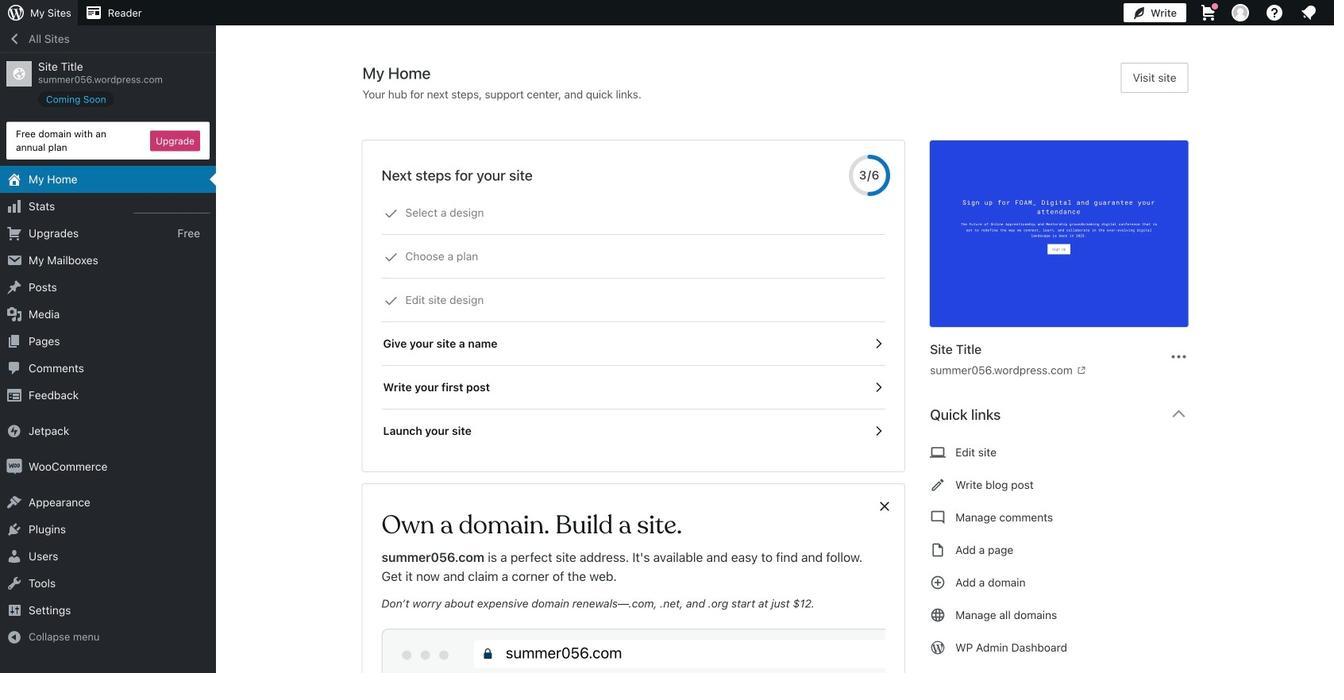 Task type: vqa. For each thing, say whether or not it's contained in the screenshot.
the top IMG
yes



Task type: locate. For each thing, give the bounding box(es) containing it.
main content
[[363, 63, 1202, 674]]

1 vertical spatial task complete image
[[384, 294, 398, 308]]

progress bar
[[849, 155, 891, 196]]

0 vertical spatial task enabled image
[[872, 337, 886, 351]]

mode_comment image
[[930, 508, 946, 528]]

0 vertical spatial img image
[[6, 424, 22, 439]]

img image
[[6, 424, 22, 439], [6, 459, 22, 475]]

more options for site site title image
[[1170, 348, 1189, 367]]

laptop image
[[930, 443, 946, 462]]

1 vertical spatial img image
[[6, 459, 22, 475]]

1 vertical spatial task enabled image
[[872, 381, 886, 395]]

1 task complete image from the top
[[384, 207, 398, 221]]

manage your notifications image
[[1300, 3, 1319, 22]]

2 task enabled image from the top
[[872, 381, 886, 395]]

task complete image
[[384, 207, 398, 221], [384, 294, 398, 308]]

my profile image
[[1232, 4, 1250, 21]]

task complete image down task complete icon in the left of the page
[[384, 294, 398, 308]]

task enabled image
[[872, 337, 886, 351], [872, 381, 886, 395], [872, 424, 886, 439]]

edit image
[[930, 476, 946, 495]]

0 vertical spatial task complete image
[[384, 207, 398, 221]]

2 vertical spatial task enabled image
[[872, 424, 886, 439]]

task complete image up task complete icon in the left of the page
[[384, 207, 398, 221]]

help image
[[1266, 3, 1285, 22]]



Task type: describe. For each thing, give the bounding box(es) containing it.
my shopping cart image
[[1200, 3, 1219, 22]]

insert_drive_file image
[[930, 541, 946, 560]]

dismiss domain name promotion image
[[878, 497, 892, 516]]

3 task enabled image from the top
[[872, 424, 886, 439]]

highest hourly views 0 image
[[134, 203, 210, 214]]

launchpad checklist element
[[382, 191, 886, 453]]

task complete image
[[384, 250, 398, 265]]

1 img image from the top
[[6, 424, 22, 439]]

2 task complete image from the top
[[384, 294, 398, 308]]

1 task enabled image from the top
[[872, 337, 886, 351]]

2 img image from the top
[[6, 459, 22, 475]]



